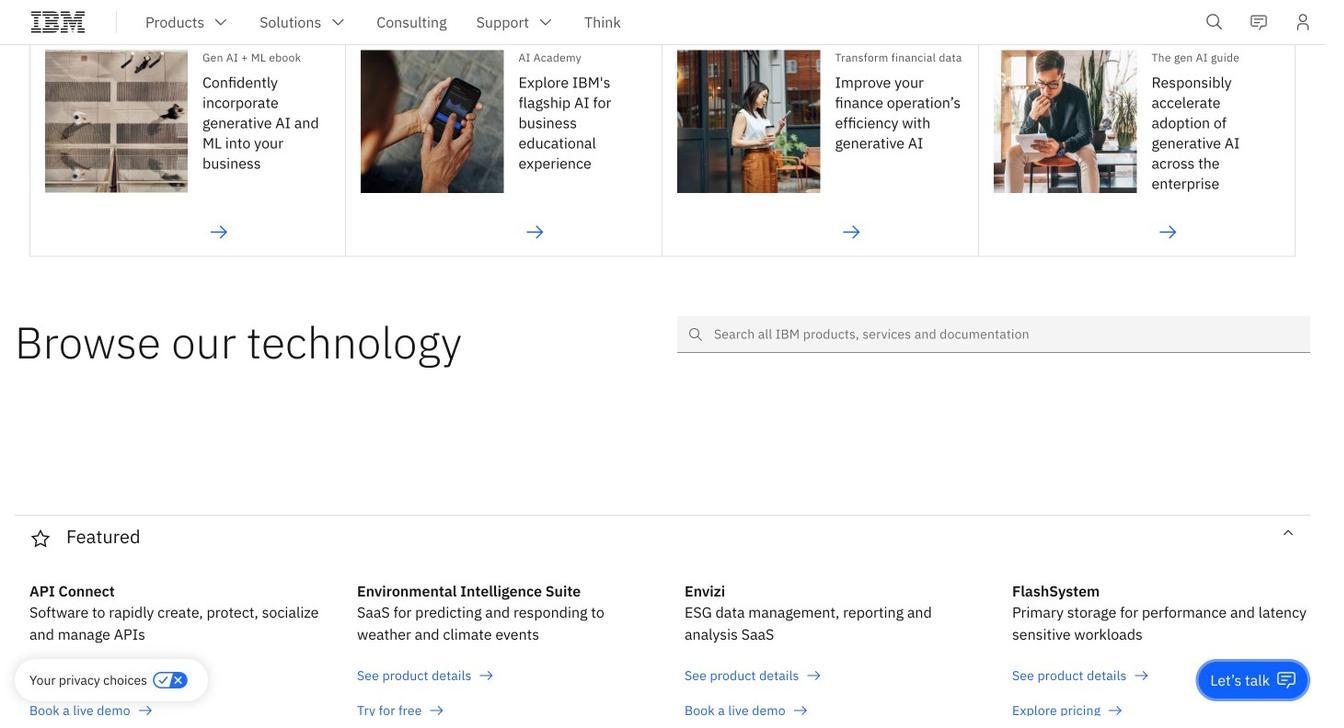Task type: locate. For each thing, give the bounding box(es) containing it.
your privacy choices element
[[29, 671, 147, 691]]



Task type: describe. For each thing, give the bounding box(es) containing it.
let's talk element
[[1211, 671, 1270, 691]]



